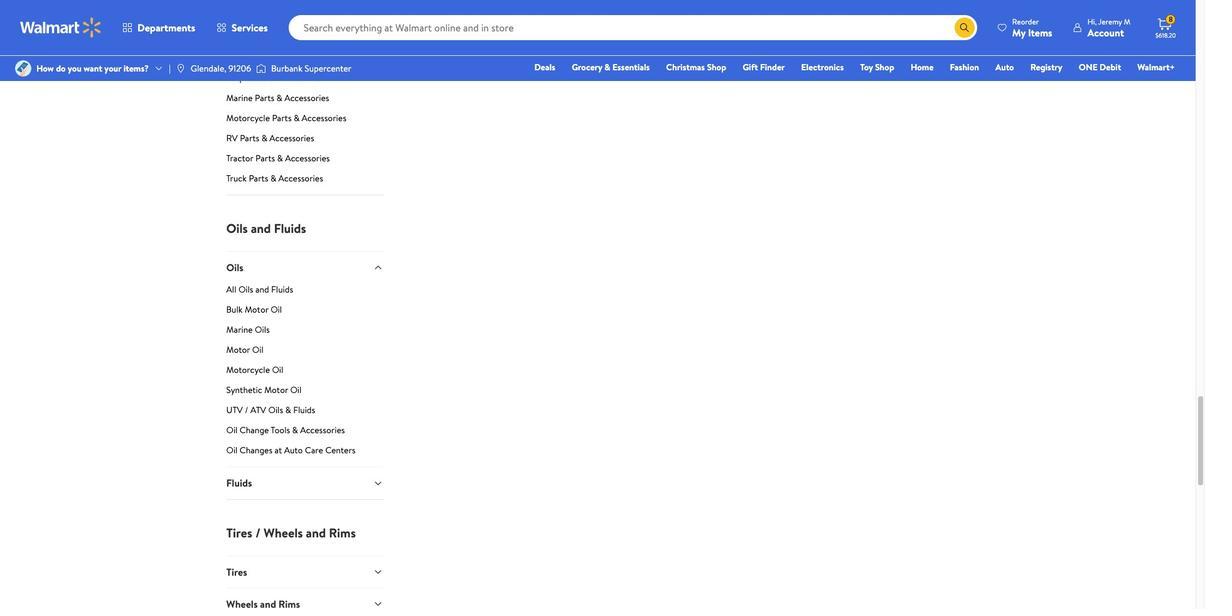 Task type: describe. For each thing, give the bounding box(es) containing it.
jeep
[[226, 72, 244, 84]]

grocery & essentials
[[572, 61, 650, 73]]

0 vertical spatial and
[[251, 220, 271, 237]]

accessories up care on the left bottom of the page
[[300, 424, 345, 437]]

& inside 'link'
[[285, 404, 291, 417]]

Walmart Site-Wide search field
[[289, 15, 978, 40]]

oils button
[[226, 251, 383, 284]]

oils right all
[[239, 284, 253, 296]]

motor for synthetic
[[264, 384, 288, 397]]

hi,
[[1088, 16, 1097, 27]]

all oils and fluids
[[226, 284, 293, 296]]

toy
[[861, 61, 873, 73]]

dirt
[[226, 31, 242, 44]]

0 horizontal spatial atv
[[226, 11, 242, 24]]

motorcycle parts & accessories
[[226, 112, 347, 124]]

|
[[169, 62, 171, 75]]

walmart image
[[20, 18, 102, 38]]

synthetic motor oil link
[[226, 384, 383, 402]]

bike
[[244, 31, 260, 44]]

synthetic motor oil
[[226, 384, 302, 397]]

tires / wheels and rims
[[226, 524, 356, 541]]

oil change tools & accessories link
[[226, 424, 383, 442]]

parts for atv
[[244, 11, 264, 24]]

how
[[36, 62, 54, 75]]

toy shop link
[[855, 60, 900, 74]]

tractor parts & accessories
[[226, 152, 330, 165]]

christmas
[[667, 61, 705, 73]]

jeep parts & accessories link
[[226, 72, 383, 89]]

& inside "link"
[[271, 172, 276, 185]]

reorder
[[1013, 16, 1040, 27]]

glendale, 91206
[[191, 62, 251, 75]]

shop for toy shop
[[875, 61, 895, 73]]

essentials
[[613, 61, 650, 73]]

parts for motorcycle
[[272, 112, 292, 124]]

 image for how do you want your items?
[[15, 60, 31, 77]]

oils and fluids
[[226, 220, 306, 237]]

parts inside dirt bike parts & accessories link
[[262, 31, 281, 44]]

jeremy
[[1099, 16, 1123, 27]]

gift finder link
[[737, 60, 791, 74]]

2 vertical spatial and
[[306, 524, 326, 541]]

& up golf cart parts & accessories
[[284, 31, 289, 44]]

dirt bike parts & accessories
[[226, 31, 336, 44]]

golf cart parts & accessories link
[[226, 52, 383, 69]]

marine parts & accessories
[[226, 92, 329, 104]]

walmart+ link
[[1132, 60, 1181, 74]]

oils down truck
[[226, 220, 248, 237]]

& up tractor parts & accessories
[[262, 132, 268, 144]]

centers
[[325, 444, 356, 457]]

oil down utv
[[226, 424, 238, 437]]

truck parts & accessories link
[[226, 172, 383, 195]]

items?
[[124, 62, 149, 75]]

marine for marine parts & accessories
[[226, 92, 253, 104]]

gift finder
[[743, 61, 785, 73]]

oil down motorcycle oil link
[[290, 384, 302, 397]]

parts for tractor
[[256, 152, 275, 165]]

atv parts & accessories
[[226, 11, 319, 24]]

toy shop
[[861, 61, 895, 73]]

finder
[[760, 61, 785, 73]]

& right grocery
[[605, 61, 611, 73]]

accessories for jeep parts & accessories
[[276, 72, 321, 84]]

motorcycle for motorcycle oil
[[226, 364, 270, 376]]

electronics link
[[796, 60, 850, 74]]

fluids up bulk motor oil link
[[271, 284, 293, 296]]

parts for truck
[[249, 172, 268, 185]]

motorcycle for motorcycle parts & accessories
[[226, 112, 270, 124]]

reorder my items
[[1013, 16, 1053, 39]]

hi, jeremy m account
[[1088, 16, 1131, 39]]

utv / atv oils & fluids link
[[226, 404, 383, 422]]

one
[[1079, 61, 1098, 73]]

atv parts & accessories link
[[226, 11, 383, 29]]

items
[[1029, 25, 1053, 39]]

home link
[[905, 60, 940, 74]]

tractor parts & accessories link
[[226, 152, 383, 170]]

one debit
[[1079, 61, 1122, 73]]

parts inside the golf cart parts & accessories link
[[264, 52, 284, 64]]

& up truck parts & accessories
[[277, 152, 283, 165]]

bulk motor oil link
[[226, 304, 383, 321]]

& up the dirt bike parts & accessories
[[266, 11, 272, 24]]

debit
[[1100, 61, 1122, 73]]

atv inside 'link'
[[250, 404, 266, 417]]

auto link
[[990, 60, 1020, 74]]

motorcycle oil
[[226, 364, 283, 376]]

tools
[[271, 424, 290, 437]]

synthetic
[[226, 384, 262, 397]]

$618.20
[[1156, 31, 1177, 40]]

fashion link
[[945, 60, 985, 74]]

care
[[305, 444, 323, 457]]

you
[[68, 62, 82, 75]]

grocery & essentials link
[[566, 60, 656, 74]]

rims
[[329, 524, 356, 541]]

tractor
[[226, 152, 254, 165]]

accessories for motorcycle parts & accessories
[[302, 112, 347, 124]]

8 $618.20
[[1156, 14, 1177, 40]]

marine oils link
[[226, 324, 383, 341]]

gift
[[743, 61, 758, 73]]



Task type: vqa. For each thing, say whether or not it's contained in the screenshot.
Motorcycle Parts & Accessories
yes



Task type: locate. For each thing, give the bounding box(es) containing it.
motor oil
[[226, 344, 264, 356]]

and left "rims"
[[306, 524, 326, 541]]

accessories down rv parts & accessories link
[[285, 152, 330, 165]]

tires inside dropdown button
[[226, 565, 247, 579]]

2 shop from the left
[[875, 61, 895, 73]]

& up oil change tools & accessories
[[285, 404, 291, 417]]

1 tires from the top
[[226, 524, 253, 541]]

& down "marine parts & accessories" link
[[294, 112, 300, 124]]

parts
[[244, 11, 264, 24], [262, 31, 281, 44], [264, 52, 284, 64], [246, 72, 266, 84], [255, 92, 275, 104], [272, 112, 292, 124], [240, 132, 260, 144], [256, 152, 275, 165], [249, 172, 268, 185]]

parts inside rv parts & accessories link
[[240, 132, 260, 144]]

motor oil link
[[226, 344, 383, 361]]

search icon image
[[960, 23, 970, 33]]

parts right truck
[[249, 172, 268, 185]]

oils
[[226, 220, 248, 237], [226, 261, 244, 274], [239, 284, 253, 296], [255, 324, 270, 336], [268, 404, 283, 417]]

parts inside jeep parts & accessories link
[[246, 72, 266, 84]]

1 vertical spatial motor
[[226, 344, 250, 356]]

marine for marine oils
[[226, 324, 253, 336]]

1 vertical spatial auto
[[284, 444, 303, 457]]

fluids down synthetic motor oil link
[[293, 404, 315, 417]]

home
[[911, 61, 934, 73]]

account
[[1088, 25, 1125, 39]]

golf
[[226, 52, 243, 64]]

/ for tires
[[256, 524, 261, 541]]

1 vertical spatial marine
[[226, 324, 253, 336]]

1 horizontal spatial atv
[[250, 404, 266, 417]]

0 horizontal spatial shop
[[707, 61, 727, 73]]

oil change tools & accessories
[[226, 424, 345, 437]]

christmas shop link
[[661, 60, 732, 74]]

1 horizontal spatial shop
[[875, 61, 895, 73]]

and up bulk motor oil
[[256, 284, 269, 296]]

oils up tools
[[268, 404, 283, 417]]

at
[[275, 444, 282, 457]]

parts inside truck parts & accessories "link"
[[249, 172, 268, 185]]

parts inside 'motorcycle parts & accessories' link
[[272, 112, 292, 124]]

0 horizontal spatial /
[[245, 404, 248, 417]]

/
[[245, 404, 248, 417], [256, 524, 261, 541]]

atv
[[226, 11, 242, 24], [250, 404, 266, 417]]

1 marine from the top
[[226, 92, 253, 104]]

oil left the changes
[[226, 444, 238, 457]]

0 vertical spatial motor
[[245, 304, 269, 316]]

fluids inside 'link'
[[293, 404, 315, 417]]

parts for marine
[[255, 92, 275, 104]]

1 shop from the left
[[707, 61, 727, 73]]

1 horizontal spatial auto
[[996, 61, 1015, 73]]

oil changes at auto care centers
[[226, 444, 356, 457]]

0 vertical spatial tires
[[226, 524, 253, 541]]

electronics
[[802, 61, 844, 73]]

my
[[1013, 25, 1026, 39]]

oils inside dropdown button
[[226, 261, 244, 274]]

changes
[[240, 444, 273, 457]]

0 vertical spatial atv
[[226, 11, 242, 24]]

accessories
[[274, 11, 319, 24], [291, 31, 336, 44], [294, 52, 339, 64], [276, 72, 321, 84], [285, 92, 329, 104], [302, 112, 347, 124], [270, 132, 314, 144], [285, 152, 330, 165], [279, 172, 323, 185], [300, 424, 345, 437]]

 image
[[256, 62, 266, 75]]

motor down marine oils
[[226, 344, 250, 356]]

 image right |
[[176, 63, 186, 73]]

1 vertical spatial motorcycle
[[226, 364, 270, 376]]

1 vertical spatial /
[[256, 524, 261, 541]]

accessories down the golf cart parts & accessories link
[[276, 72, 321, 84]]

 image left how
[[15, 60, 31, 77]]

1 vertical spatial and
[[256, 284, 269, 296]]

fluids down the changes
[[226, 476, 252, 490]]

accessories for rv parts & accessories
[[270, 132, 314, 144]]

parts down jeep parts & accessories
[[255, 92, 275, 104]]

0 horizontal spatial  image
[[15, 60, 31, 77]]

fluids up oils dropdown button at the left of page
[[274, 220, 306, 237]]

tires button
[[226, 556, 383, 588]]

 image
[[15, 60, 31, 77], [176, 63, 186, 73]]

motorcycle parts & accessories link
[[226, 112, 383, 129]]

wheels
[[264, 524, 303, 541]]

1 vertical spatial tires
[[226, 565, 247, 579]]

fashion
[[951, 61, 980, 73]]

christmas shop
[[667, 61, 727, 73]]

deals link
[[529, 60, 561, 74]]

 image for glendale, 91206
[[176, 63, 186, 73]]

cart
[[245, 52, 262, 64]]

parts for rv
[[240, 132, 260, 144]]

motorcycle oil link
[[226, 364, 383, 381]]

dirt bike parts & accessories link
[[226, 31, 383, 49]]

2 motorcycle from the top
[[226, 364, 270, 376]]

1 motorcycle from the top
[[226, 112, 270, 124]]

motorcycle up rv
[[226, 112, 270, 124]]

parts for jeep
[[246, 72, 266, 84]]

1 horizontal spatial /
[[256, 524, 261, 541]]

0 vertical spatial motorcycle
[[226, 112, 270, 124]]

shop right toy
[[875, 61, 895, 73]]

oils up all
[[226, 261, 244, 274]]

glendale,
[[191, 62, 226, 75]]

deals
[[535, 61, 556, 73]]

91206
[[229, 62, 251, 75]]

atv up change in the bottom of the page
[[250, 404, 266, 417]]

rv parts & accessories
[[226, 132, 314, 144]]

parts up jeep parts & accessories
[[264, 52, 284, 64]]

truck parts & accessories
[[226, 172, 323, 185]]

2 marine from the top
[[226, 324, 253, 336]]

supercenter
[[305, 62, 352, 75]]

2 tires from the top
[[226, 565, 247, 579]]

motor for bulk
[[245, 304, 269, 316]]

/ right utv
[[245, 404, 248, 417]]

m
[[1125, 16, 1131, 27]]

and down truck parts & accessories
[[251, 220, 271, 237]]

accessories down jeep parts & accessories link
[[285, 92, 329, 104]]

Search search field
[[289, 15, 978, 40]]

tires
[[226, 524, 253, 541], [226, 565, 247, 579]]

your
[[104, 62, 121, 75]]

marine down jeep
[[226, 92, 253, 104]]

0 horizontal spatial auto
[[284, 444, 303, 457]]

bulk
[[226, 304, 243, 316]]

oils inside 'link'
[[268, 404, 283, 417]]

motorcycle down "motor oil"
[[226, 364, 270, 376]]

accessories down motorcycle parts & accessories on the left of page
[[270, 132, 314, 144]]

accessories for marine parts & accessories
[[285, 92, 329, 104]]

parts inside atv parts & accessories link
[[244, 11, 264, 24]]

parts right rv
[[240, 132, 260, 144]]

0 vertical spatial marine
[[226, 92, 253, 104]]

0 vertical spatial /
[[245, 404, 248, 417]]

2 vertical spatial motor
[[264, 384, 288, 397]]

motor
[[245, 304, 269, 316], [226, 344, 250, 356], [264, 384, 288, 397]]

want
[[84, 62, 102, 75]]

motor up utv / atv oils & fluids
[[264, 384, 288, 397]]

rv parts & accessories link
[[226, 132, 383, 150]]

tires for tires / wheels and rims
[[226, 524, 253, 541]]

shop right the 'christmas'
[[707, 61, 727, 73]]

/ left wheels
[[256, 524, 261, 541]]

oil up motorcycle oil
[[252, 344, 264, 356]]

motor down "all oils and fluids"
[[245, 304, 269, 316]]

tires for tires
[[226, 565, 247, 579]]

auto right the at
[[284, 444, 303, 457]]

oil
[[271, 304, 282, 316], [252, 344, 264, 356], [272, 364, 283, 376], [290, 384, 302, 397], [226, 424, 238, 437], [226, 444, 238, 457]]

services button
[[206, 13, 279, 43]]

grocery
[[572, 61, 603, 73]]

one debit link
[[1074, 60, 1127, 74]]

utv
[[226, 404, 243, 417]]

accessories inside "link"
[[279, 172, 323, 185]]

1 horizontal spatial  image
[[176, 63, 186, 73]]

accessories for truck parts & accessories
[[279, 172, 323, 185]]

accessories for atv parts & accessories
[[274, 11, 319, 24]]

auto down my
[[996, 61, 1015, 73]]

registry
[[1031, 61, 1063, 73]]

rv
[[226, 132, 238, 144]]

atv up dirt
[[226, 11, 242, 24]]

do
[[56, 62, 66, 75]]

accessories down dirt bike parts & accessories link
[[294, 52, 339, 64]]

accessories up dirt bike parts & accessories link
[[274, 11, 319, 24]]

fluids button
[[226, 467, 383, 499]]

oil changes at auto care centers link
[[226, 444, 383, 467]]

jeep parts & accessories
[[226, 72, 321, 84]]

parts down rv parts & accessories
[[256, 152, 275, 165]]

shop for christmas shop
[[707, 61, 727, 73]]

8
[[1169, 14, 1174, 25]]

1 vertical spatial atv
[[250, 404, 266, 417]]

golf cart parts & accessories
[[226, 52, 339, 64]]

fluids inside dropdown button
[[226, 476, 252, 490]]

marine down bulk
[[226, 324, 253, 336]]

& up marine parts & accessories at the left of the page
[[268, 72, 274, 84]]

motorcycle
[[226, 112, 270, 124], [226, 364, 270, 376]]

accessories for tractor parts & accessories
[[285, 152, 330, 165]]

services
[[232, 21, 268, 35]]

all
[[226, 284, 236, 296]]

marine parts & accessories link
[[226, 92, 383, 109]]

accessories down "marine parts & accessories" link
[[302, 112, 347, 124]]

accessories down tractor parts & accessories link
[[279, 172, 323, 185]]

& right tools
[[292, 424, 298, 437]]

burbank supercenter
[[271, 62, 352, 75]]

& down the dirt bike parts & accessories
[[286, 52, 292, 64]]

truck
[[226, 172, 247, 185]]

marine
[[226, 92, 253, 104], [226, 324, 253, 336]]

walmart+
[[1138, 61, 1176, 73]]

parts up bike
[[244, 11, 264, 24]]

/ inside 'link'
[[245, 404, 248, 417]]

departments button
[[112, 13, 206, 43]]

parts right bike
[[262, 31, 281, 44]]

parts down cart
[[246, 72, 266, 84]]

how do you want your items?
[[36, 62, 149, 75]]

and inside all oils and fluids link
[[256, 284, 269, 296]]

bulk motor oil
[[226, 304, 282, 316]]

& down jeep parts & accessories
[[277, 92, 283, 104]]

0 vertical spatial auto
[[996, 61, 1015, 73]]

parts inside "marine parts & accessories" link
[[255, 92, 275, 104]]

/ for utv
[[245, 404, 248, 417]]

accessories down atv parts & accessories link
[[291, 31, 336, 44]]

& down tractor parts & accessories
[[271, 172, 276, 185]]

oil down "all oils and fluids"
[[271, 304, 282, 316]]

and
[[251, 220, 271, 237], [256, 284, 269, 296], [306, 524, 326, 541]]

marine oils
[[226, 324, 270, 336]]

parts down marine parts & accessories at the left of the page
[[272, 112, 292, 124]]

registry link
[[1025, 60, 1069, 74]]

parts inside tractor parts & accessories link
[[256, 152, 275, 165]]

oils down bulk motor oil
[[255, 324, 270, 336]]

departments
[[138, 21, 195, 35]]

change
[[240, 424, 269, 437]]

oil up synthetic motor oil
[[272, 364, 283, 376]]



